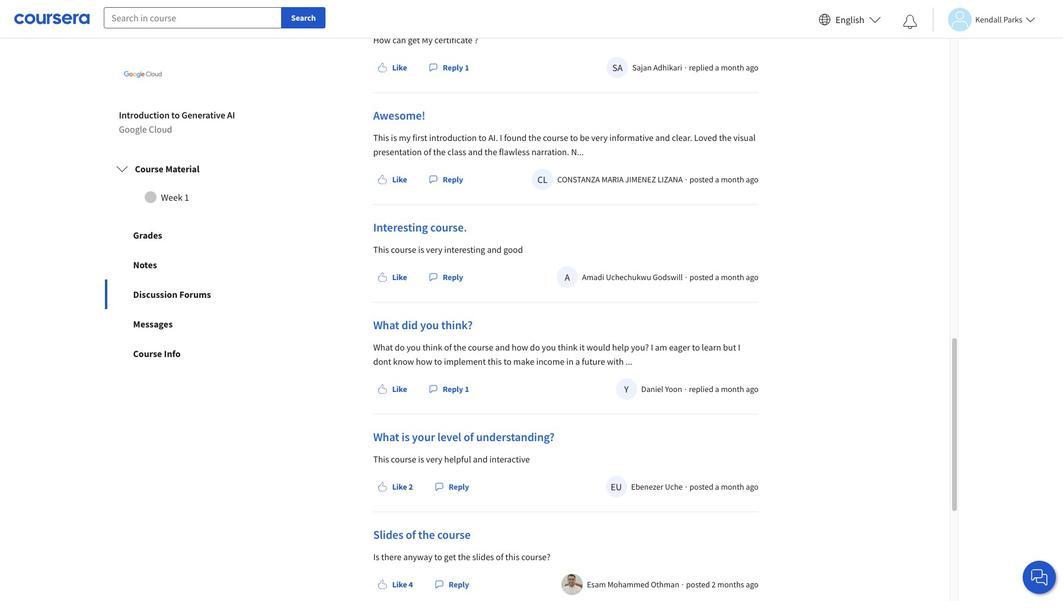 Task type: locate. For each thing, give the bounding box(es) containing it.
reply down this course is very   interesting   and good
[[443, 272, 463, 283]]

1 horizontal spatial i
[[651, 342, 653, 353]]

presentation
[[373, 146, 422, 158]]

cl
[[538, 174, 548, 186]]

1 vertical spatial replied
[[689, 384, 714, 395]]

very right be
[[591, 132, 608, 144]]

what is your level of understanding? link
[[373, 430, 555, 445]]

course material button
[[106, 152, 274, 186]]

level
[[438, 430, 461, 445]]

0 vertical spatial · posted a month ago
[[685, 174, 759, 185]]

class
[[448, 146, 466, 158]]

i left am
[[651, 342, 653, 353]]

reply link down the "this course is very helpful and interactive"
[[430, 477, 474, 498]]

0 vertical spatial this
[[373, 132, 389, 144]]

1 vertical spatial reply 1
[[443, 384, 469, 395]]

kendall
[[976, 14, 1002, 25]]

a
[[715, 62, 719, 73], [715, 174, 719, 185], [715, 272, 719, 283], [576, 356, 580, 368], [715, 384, 719, 395], [715, 482, 719, 493]]

thumbs up image down dont
[[378, 385, 388, 394]]

1 vertical spatial this
[[373, 244, 389, 256]]

course up implement
[[468, 342, 494, 353]]

replied
[[689, 62, 714, 73], [689, 384, 714, 395]]

would
[[587, 342, 611, 353]]

i inside the this is my first introduction to ai. i found the course to be very informative and clear. loved the visual presentation of the class and the flawless narration. n...
[[500, 132, 502, 144]]

1 vertical spatial course
[[133, 348, 162, 360]]

2 like from the top
[[392, 174, 407, 185]]

thumbs up image
[[378, 63, 388, 72]]

1 like from the top
[[392, 62, 407, 73]]

chat with us image
[[1030, 569, 1049, 588]]

reply link down the is there anyway to get the slides of this course?
[[430, 575, 474, 596]]

· posted a month ago right godswill
[[685, 272, 759, 283]]

posted for interesting course.
[[690, 272, 714, 283]]

interactive
[[490, 454, 530, 466]]

1 · posted a month ago from the top
[[685, 174, 759, 185]]

ago for awesome!
[[746, 174, 759, 185]]

course?
[[521, 552, 551, 563]]

0 vertical spatial replied
[[689, 62, 714, 73]]

2 ago from the top
[[746, 174, 759, 185]]

1 reply 1 link from the top
[[424, 57, 474, 78]]

1 do from the left
[[395, 342, 405, 353]]

thumbs up image
[[378, 175, 388, 184], [378, 273, 388, 282], [378, 385, 388, 394], [378, 483, 388, 492], [378, 581, 388, 590]]

reply link down this course is very   interesting   and good
[[424, 267, 468, 288]]

interesting course.
[[373, 220, 467, 235]]

this down interesting in the top left of the page
[[373, 244, 389, 256]]

this inside the this is my first introduction to ai. i found the course to be very informative and clear. loved the visual presentation of the class and the flawless narration. n...
[[373, 132, 389, 144]]

is left the your at bottom left
[[402, 430, 410, 445]]

thumbs up image left like 4
[[378, 581, 388, 590]]

0 horizontal spatial i
[[500, 132, 502, 144]]

godswill
[[653, 272, 683, 283]]

interesting
[[373, 220, 428, 235]]

· posted a month ago down loved on the right top
[[685, 174, 759, 185]]

think down what did you think? link
[[423, 342, 442, 353]]

a down learn
[[715, 384, 719, 395]]

it
[[580, 342, 585, 353]]

0 vertical spatial how
[[512, 342, 528, 353]]

like up did
[[392, 272, 407, 283]]

thumbs up image for is
[[378, 483, 388, 492]]

3 month from the top
[[721, 272, 744, 283]]

slides of the course link
[[373, 528, 471, 543]]

like for sa
[[392, 62, 407, 73]]

replied for y
[[689, 384, 714, 395]]

the inside the what do you think of the course and how do you think it would help you? i am eager to learn but i dont know how to implement this to make income in a future with ...
[[454, 342, 466, 353]]

get left my
[[408, 34, 420, 46]]

0 vertical spatial get
[[408, 34, 420, 46]]

esam mohammed othman
[[587, 580, 680, 591]]

this left course?
[[505, 552, 520, 563]]

course left material
[[135, 163, 164, 175]]

2 vertical spatial 1
[[465, 384, 469, 395]]

1 vertical spatial 1
[[184, 192, 189, 203]]

0 horizontal spatial this
[[488, 356, 502, 368]]

2 reply 1 link from the top
[[424, 379, 474, 400]]

discussion
[[133, 289, 178, 301]]

how up make
[[512, 342, 528, 353]]

· replied a month ago right adhikari
[[685, 62, 759, 73]]

think?
[[441, 318, 473, 333]]

2 vertical spatial very
[[426, 454, 443, 466]]

3 like from the top
[[392, 272, 407, 283]]

this is my first introduction to ai. i found the course to be very informative and clear. loved the visual presentation of the class and the flawless narration. n...
[[373, 132, 756, 158]]

this left make
[[488, 356, 502, 368]]

i right "ai."
[[500, 132, 502, 144]]

clear.
[[672, 132, 692, 144]]

reply down 'class'
[[443, 174, 463, 185]]

1 reply 1 from the top
[[443, 62, 469, 73]]

posted right uche
[[690, 482, 714, 493]]

reply down the is there anyway to get the slides of this course?
[[449, 580, 469, 591]]

3 thumbs up image from the top
[[378, 385, 388, 394]]

thumbs up image inside "like 2" button
[[378, 483, 388, 492]]

1 horizontal spatial 2
[[712, 580, 716, 591]]

thumbs up image for course.
[[378, 273, 388, 282]]

reply 1 down certificate
[[443, 62, 469, 73]]

y
[[624, 384, 629, 396]]

4 like button from the top
[[373, 379, 412, 400]]

grades
[[133, 230, 162, 241]]

course info
[[133, 348, 181, 360]]

· for what did you think?
[[685, 384, 687, 395]]

reply 1 link for y
[[424, 379, 474, 400]]

othman
[[651, 580, 680, 591]]

what left did
[[373, 318, 399, 333]]

like button up did
[[373, 267, 412, 288]]

future
[[582, 356, 605, 368]]

interesting course. link
[[373, 220, 467, 235]]

eu
[[611, 482, 622, 493]]

0 vertical spatial 2
[[409, 482, 413, 493]]

4 ago from the top
[[746, 384, 759, 395]]

4 month from the top
[[721, 384, 744, 395]]

reply link down 'class'
[[424, 169, 468, 190]]

you right did
[[420, 318, 439, 333]]

2 vertical spatial what
[[373, 430, 399, 445]]

reply 1 link
[[424, 57, 474, 78], [424, 379, 474, 400]]

this for what is your level of understanding?
[[373, 454, 389, 466]]

like right thumbs up image
[[392, 62, 407, 73]]

· right lizana
[[685, 174, 687, 185]]

do
[[395, 342, 405, 353], [530, 342, 540, 353]]

a right uche
[[715, 482, 719, 493]]

· for interesting course.
[[685, 272, 687, 283]]

am
[[655, 342, 667, 353]]

like 2 button
[[373, 477, 418, 498]]

2 reply 1 from the top
[[443, 384, 469, 395]]

this
[[373, 132, 389, 144], [373, 244, 389, 256], [373, 454, 389, 466]]

6 ago from the top
[[746, 580, 759, 591]]

how right know
[[416, 356, 432, 368]]

1 month from the top
[[721, 62, 744, 73]]

month for interesting course.
[[721, 272, 744, 283]]

1 vertical spatial get
[[444, 552, 456, 563]]

ago for interesting course.
[[746, 272, 759, 283]]

2 this from the top
[[373, 244, 389, 256]]

1 vertical spatial very
[[426, 244, 443, 256]]

my
[[422, 34, 433, 46]]

ai.
[[489, 132, 498, 144]]

get
[[408, 34, 420, 46], [444, 552, 456, 563]]

did
[[402, 318, 418, 333]]

0 vertical spatial this
[[488, 356, 502, 368]]

4 thumbs up image from the top
[[378, 483, 388, 492]]

reply down certificate
[[443, 62, 463, 73]]

this for interesting course.
[[373, 244, 389, 256]]

2 what from the top
[[373, 342, 393, 353]]

?
[[474, 34, 478, 46]]

0 horizontal spatial think
[[423, 342, 442, 353]]

0 vertical spatial very
[[591, 132, 608, 144]]

2 up slides of the course
[[409, 482, 413, 493]]

discussion forums link
[[105, 280, 275, 310]]

a for what did you think?
[[715, 384, 719, 395]]

is there anyway to get the slides of this course?
[[373, 552, 551, 563]]

0 vertical spatial · replied a month ago
[[685, 62, 759, 73]]

get right anyway
[[444, 552, 456, 563]]

of inside the this is my first introduction to ai. i found the course to be very informative and clear. loved the visual presentation of the class and the flawless narration. n...
[[424, 146, 431, 158]]

· posted a month ago for is
[[685, 482, 759, 493]]

to left make
[[504, 356, 512, 368]]

thumbs up image for of
[[378, 581, 388, 590]]

ago for what did you think?
[[746, 384, 759, 395]]

1
[[465, 62, 469, 73], [184, 192, 189, 203], [465, 384, 469, 395]]

·
[[685, 62, 687, 73], [685, 174, 687, 185], [685, 272, 687, 283], [685, 384, 687, 395], [685, 482, 687, 493], [682, 580, 684, 591]]

0 vertical spatial 1
[[465, 62, 469, 73]]

2 thumbs up image from the top
[[378, 273, 388, 282]]

ebenezer
[[631, 482, 664, 493]]

2 like button from the top
[[373, 169, 412, 190]]

like left 4
[[392, 580, 407, 591]]

· right othman in the bottom right of the page
[[682, 580, 684, 591]]

thumbs up image down the presentation
[[378, 175, 388, 184]]

1 horizontal spatial this
[[505, 552, 520, 563]]

english
[[836, 13, 865, 25]]

posted left months
[[686, 580, 710, 591]]

course left info
[[133, 348, 162, 360]]

to right anyway
[[434, 552, 442, 563]]

reply link for interesting course.
[[424, 267, 468, 288]]

be
[[580, 132, 590, 144]]

what for what do you think of the course and how do you think it would help you? i am eager to learn but i dont know how to implement this to make income in a future with ...
[[373, 342, 393, 353]]

reply for slides of the course
[[449, 580, 469, 591]]

· right yoon
[[685, 384, 687, 395]]

like button down dont
[[373, 379, 412, 400]]

search button
[[282, 7, 325, 28]]

2 vertical spatial this
[[373, 454, 389, 466]]

course down interesting in the top left of the page
[[391, 244, 416, 256]]

you up know
[[407, 342, 421, 353]]

2 replied from the top
[[689, 384, 714, 395]]

very left helpful
[[426, 454, 443, 466]]

you?
[[631, 342, 649, 353]]

2
[[409, 482, 413, 493], [712, 580, 716, 591]]

notes
[[133, 259, 157, 271]]

1 vertical spatial this
[[505, 552, 520, 563]]

like
[[392, 62, 407, 73], [392, 174, 407, 185], [392, 272, 407, 283], [392, 384, 407, 395], [392, 482, 407, 493], [392, 580, 407, 591]]

i right but
[[738, 342, 741, 353]]

3 · posted a month ago from the top
[[685, 482, 759, 493]]

ebenezer uche
[[631, 482, 683, 493]]

2 month from the top
[[721, 174, 744, 185]]

reply 1 for sa
[[443, 62, 469, 73]]

very inside the this is my first introduction to ai. i found the course to be very informative and clear. loved the visual presentation of the class and the flawless narration. n...
[[591, 132, 608, 144]]

· posted a month ago right uche
[[685, 482, 759, 493]]

to up cloud in the left top of the page
[[171, 109, 180, 121]]

replied right yoon
[[689, 384, 714, 395]]

3 this from the top
[[373, 454, 389, 466]]

5 thumbs up image from the top
[[378, 581, 388, 590]]

0 horizontal spatial how
[[416, 356, 432, 368]]

1 · replied a month ago from the top
[[685, 62, 759, 73]]

0 vertical spatial reply 1
[[443, 62, 469, 73]]

· replied a month ago down but
[[685, 384, 759, 395]]

1 horizontal spatial do
[[530, 342, 540, 353]]

kendall parks
[[976, 14, 1023, 25]]

1 this from the top
[[373, 132, 389, 144]]

do up know
[[395, 342, 405, 353]]

1 vertical spatial what
[[373, 342, 393, 353]]

2 · replied a month ago from the top
[[685, 384, 759, 395]]

like down know
[[392, 384, 407, 395]]

1 vertical spatial · posted a month ago
[[685, 272, 759, 283]]

2 vertical spatial · posted a month ago
[[685, 482, 759, 493]]

like button down can
[[373, 57, 412, 78]]

4 like from the top
[[392, 384, 407, 395]]

reply 1 link down implement
[[424, 379, 474, 400]]

month for awesome!
[[721, 174, 744, 185]]

to left implement
[[434, 356, 442, 368]]

thumbs up image inside like 4 button
[[378, 581, 388, 590]]

like button down the presentation
[[373, 169, 412, 190]]

2 do from the left
[[530, 342, 540, 353]]

· right godswill
[[685, 272, 687, 283]]

reply for what is your level of understanding?
[[449, 482, 469, 493]]

0 vertical spatial what
[[373, 318, 399, 333]]

of
[[424, 146, 431, 158], [444, 342, 452, 353], [464, 430, 474, 445], [406, 528, 416, 543], [496, 552, 504, 563]]

this up the presentation
[[373, 132, 389, 144]]

month for what did you think?
[[721, 384, 744, 395]]

reply
[[443, 62, 463, 73], [443, 174, 463, 185], [443, 272, 463, 283], [443, 384, 463, 395], [449, 482, 469, 493], [449, 580, 469, 591]]

1 down certificate
[[465, 62, 469, 73]]

1 right week on the top
[[184, 192, 189, 203]]

like for a
[[392, 272, 407, 283]]

the up implement
[[454, 342, 466, 353]]

1 vertical spatial · replied a month ago
[[685, 384, 759, 395]]

1 what from the top
[[373, 318, 399, 333]]

a down loved on the right top
[[715, 174, 719, 185]]

2 · posted a month ago from the top
[[685, 272, 759, 283]]

the left 'class'
[[433, 146, 446, 158]]

this for awesome!
[[373, 132, 389, 144]]

1 vertical spatial reply 1 link
[[424, 379, 474, 400]]

like down the presentation
[[392, 174, 407, 185]]

interesting
[[444, 244, 485, 256]]

course
[[135, 163, 164, 175], [133, 348, 162, 360]]

to left learn
[[692, 342, 700, 353]]

cloud
[[149, 123, 172, 135]]

1 vertical spatial 2
[[712, 580, 716, 591]]

the left visual
[[719, 132, 732, 144]]

reply down helpful
[[449, 482, 469, 493]]

1 think from the left
[[423, 342, 442, 353]]

1 horizontal spatial think
[[558, 342, 578, 353]]

0 horizontal spatial 2
[[409, 482, 413, 493]]

0 vertical spatial course
[[135, 163, 164, 175]]

· right uche
[[685, 482, 687, 493]]

thumbs up image left like 2
[[378, 483, 388, 492]]

a right godswill
[[715, 272, 719, 283]]

do up make
[[530, 342, 540, 353]]

5 month from the top
[[721, 482, 744, 493]]

informative
[[610, 132, 654, 144]]

the down "ai."
[[485, 146, 497, 158]]

1 for y
[[465, 384, 469, 395]]

month
[[721, 62, 744, 73], [721, 174, 744, 185], [721, 272, 744, 283], [721, 384, 744, 395], [721, 482, 744, 493]]

· replied a month ago for sa
[[685, 62, 759, 73]]

constanza maria jimenez lizana
[[558, 174, 683, 185]]

1 ago from the top
[[746, 62, 759, 73]]

· posted a month ago
[[685, 174, 759, 185], [685, 272, 759, 283], [685, 482, 759, 493]]

like up slides
[[392, 482, 407, 493]]

reply 1 link down certificate
[[424, 57, 474, 78]]

course inside dropdown button
[[135, 163, 164, 175]]

is
[[391, 132, 397, 144], [418, 244, 424, 256], [402, 430, 410, 445], [418, 454, 424, 466]]

is left the my
[[391, 132, 397, 144]]

to inside introduction to generative ai google cloud
[[171, 109, 180, 121]]

3 what from the top
[[373, 430, 399, 445]]

what up dont
[[373, 342, 393, 353]]

1 down implement
[[465, 384, 469, 395]]

how
[[512, 342, 528, 353], [416, 356, 432, 368]]

course
[[543, 132, 568, 144], [391, 244, 416, 256], [468, 342, 494, 353], [391, 454, 416, 466], [437, 528, 471, 543]]

0 horizontal spatial do
[[395, 342, 405, 353]]

3 like button from the top
[[373, 267, 412, 288]]

this up "like 2" button
[[373, 454, 389, 466]]

course up narration.
[[543, 132, 568, 144]]

3 ago from the top
[[746, 272, 759, 283]]

reply link
[[424, 169, 468, 190], [424, 267, 468, 288], [430, 477, 474, 498], [430, 575, 474, 596]]

1 like button from the top
[[373, 57, 412, 78]]

daniel
[[641, 384, 664, 395]]

1 replied from the top
[[689, 62, 714, 73]]

help center image
[[1033, 571, 1047, 585]]

5 ago from the top
[[746, 482, 759, 493]]

what left the your at bottom left
[[373, 430, 399, 445]]

what inside the what do you think of the course and how do you think it would help you? i am eager to learn but i dont know how to implement this to make income in a future with ...
[[373, 342, 393, 353]]

2 left months
[[712, 580, 716, 591]]

week 1 link
[[116, 186, 264, 209]]

sa
[[613, 62, 623, 74]]

replied right adhikari
[[689, 62, 714, 73]]

· replied a month ago for y
[[685, 384, 759, 395]]

think left 'it'
[[558, 342, 578, 353]]

0 vertical spatial reply 1 link
[[424, 57, 474, 78]]



Task type: vqa. For each thing, say whether or not it's contained in the screenshot.
Greate
no



Task type: describe. For each thing, give the bounding box(es) containing it.
flawless
[[499, 146, 530, 158]]

first
[[413, 132, 427, 144]]

n...
[[571, 146, 584, 158]]

narration.
[[532, 146, 569, 158]]

awesome! link
[[373, 108, 426, 123]]

is inside the this is my first introduction to ai. i found the course to be very informative and clear. loved the visual presentation of the class and the flawless narration. n...
[[391, 132, 397, 144]]

1 horizontal spatial get
[[444, 552, 456, 563]]

awesome!
[[373, 108, 426, 123]]

introduction to generative ai google cloud
[[119, 109, 235, 135]]

in
[[566, 356, 574, 368]]

ago for slides of the course
[[746, 580, 759, 591]]

lizana
[[658, 174, 683, 185]]

reply link for slides of the course
[[430, 575, 474, 596]]

slides of the course
[[373, 528, 471, 543]]

a for awesome!
[[715, 174, 719, 185]]

a for what is your level of understanding?
[[715, 482, 719, 493]]

yoon
[[665, 384, 682, 395]]

parks
[[1004, 14, 1023, 25]]

notes link
[[105, 250, 275, 280]]

reply 1 link for sa
[[424, 57, 474, 78]]

a
[[565, 272, 570, 283]]

6 like from the top
[[392, 580, 407, 591]]

course inside the this is my first introduction to ai. i found the course to be very informative and clear. loved the visual presentation of the class and the flawless narration. n...
[[543, 132, 568, 144]]

implement
[[444, 356, 486, 368]]

reply for awesome!
[[443, 174, 463, 185]]

learn
[[702, 342, 721, 353]]

is
[[373, 552, 380, 563]]

2 inside button
[[409, 482, 413, 493]]

like for cl
[[392, 174, 407, 185]]

course for course info
[[133, 348, 162, 360]]

introduction
[[429, 132, 477, 144]]

material
[[165, 163, 199, 175]]

2 horizontal spatial i
[[738, 342, 741, 353]]

to left "ai."
[[479, 132, 487, 144]]

1 vertical spatial how
[[416, 356, 432, 368]]

reply for interesting course.
[[443, 272, 463, 283]]

you for think?
[[420, 318, 439, 333]]

like 2
[[392, 482, 413, 493]]

coursera image
[[14, 10, 90, 29]]

· for slides of the course
[[682, 580, 684, 591]]

week 1
[[161, 192, 189, 203]]

to left be
[[570, 132, 578, 144]]

google cloud image
[[119, 51, 166, 98]]

search
[[291, 12, 316, 23]]

what for what is your level of understanding?
[[373, 430, 399, 445]]

reply link for awesome!
[[424, 169, 468, 190]]

a inside the what do you think of the course and how do you think it would help you? i am eager to learn but i dont know how to implement this to make income in a future with ...
[[576, 356, 580, 368]]

maria
[[602, 174, 624, 185]]

Search in course text field
[[104, 7, 282, 28]]

is down interesting course.
[[418, 244, 424, 256]]

dont
[[373, 356, 391, 368]]

ago for what is your level of understanding?
[[746, 482, 759, 493]]

show notifications image
[[903, 15, 917, 29]]

course for course material
[[135, 163, 164, 175]]

messages link
[[105, 310, 275, 339]]

anyway
[[403, 552, 433, 563]]

course material
[[135, 163, 199, 175]]

posted for slides of the course
[[686, 580, 710, 591]]

this course is very   interesting   and good
[[373, 244, 523, 256]]

reply link for what is your level of understanding?
[[430, 477, 474, 498]]

sajan
[[633, 62, 652, 73]]

1 thumbs up image from the top
[[378, 175, 388, 184]]

like for y
[[392, 384, 407, 395]]

info
[[164, 348, 181, 360]]

5 like from the top
[[392, 482, 407, 493]]

2 think from the left
[[558, 342, 578, 353]]

is down the your at bottom left
[[418, 454, 424, 466]]

jimenez
[[625, 174, 656, 185]]

· for awesome!
[[685, 174, 687, 185]]

slides
[[373, 528, 404, 543]]

course.
[[430, 220, 467, 235]]

you up income
[[542, 342, 556, 353]]

discussion forums
[[133, 289, 211, 301]]

reply down implement
[[443, 384, 463, 395]]

what for what did you think?
[[373, 318, 399, 333]]

of inside the what do you think of the course and how do you think it would help you? i am eager to learn but i dont know how to implement this to make income in a future with ...
[[444, 342, 452, 353]]

make
[[513, 356, 535, 368]]

amadi uchechukwu godswill
[[582, 272, 683, 283]]

help
[[612, 342, 629, 353]]

with
[[607, 356, 624, 368]]

course inside the what do you think of the course and how do you think it would help you? i am eager to learn but i dont know how to implement this to make income in a future with ...
[[468, 342, 494, 353]]

course info link
[[105, 339, 275, 369]]

there
[[381, 552, 402, 563]]

found
[[504, 132, 527, 144]]

very for course.
[[426, 244, 443, 256]]

my
[[399, 132, 411, 144]]

1 for sa
[[465, 62, 469, 73]]

replied for sa
[[689, 62, 714, 73]]

month for what is your level of understanding?
[[721, 482, 744, 493]]

sajan adhikari
[[633, 62, 682, 73]]

you for think
[[407, 342, 421, 353]]

· right adhikari
[[685, 62, 687, 73]]

constanza
[[558, 174, 600, 185]]

thumbs up image for did
[[378, 385, 388, 394]]

the right 'found' at the left top of page
[[529, 132, 541, 144]]

what is your level of understanding?
[[373, 430, 555, 445]]

messages
[[133, 318, 173, 330]]

the up anyway
[[418, 528, 435, 543]]

uchechukwu
[[606, 272, 651, 283]]

uche
[[665, 482, 683, 493]]

like button for what did you think?
[[373, 379, 412, 400]]

posted for awesome!
[[690, 174, 714, 185]]

know
[[393, 356, 414, 368]]

week
[[161, 192, 183, 203]]

what did you think?
[[373, 318, 473, 333]]

· posted 2 months ago
[[682, 580, 759, 591]]

very for is
[[426, 454, 443, 466]]

forums
[[179, 289, 211, 301]]

like button for awesome!
[[373, 169, 412, 190]]

like button for interesting course.
[[373, 267, 412, 288]]

a right adhikari
[[715, 62, 719, 73]]

good
[[504, 244, 523, 256]]

loved
[[694, 132, 717, 144]]

course up like 2
[[391, 454, 416, 466]]

posted for what is your level of understanding?
[[690, 482, 714, 493]]

reply 1 for y
[[443, 384, 469, 395]]

daniel yoon
[[641, 384, 682, 395]]

esam mohammed othman avatar image
[[562, 575, 583, 596]]

introduction
[[119, 109, 170, 121]]

certificate
[[435, 34, 473, 46]]

what do you think of the course and how do you think it would help you? i am eager to learn but i dont know how to implement this to make income in a future with ...
[[373, 342, 741, 368]]

visual
[[734, 132, 756, 144]]

1 horizontal spatial how
[[512, 342, 528, 353]]

but
[[723, 342, 736, 353]]

· for what is your level of understanding?
[[685, 482, 687, 493]]

generative
[[182, 109, 225, 121]]

...
[[626, 356, 633, 368]]

course up the is there anyway to get the slides of this course?
[[437, 528, 471, 543]]

and inside the what do you think of the course and how do you think it would help you? i am eager to learn but i dont know how to implement this to make income in a future with ...
[[495, 342, 510, 353]]

income
[[536, 356, 565, 368]]

like 4 button
[[373, 575, 418, 596]]

understanding?
[[476, 430, 555, 445]]

kendall parks button
[[933, 7, 1036, 31]]

ai
[[227, 109, 235, 121]]

like 4
[[392, 580, 413, 591]]

esam
[[587, 580, 606, 591]]

slides
[[472, 552, 494, 563]]

this course is very helpful and interactive
[[373, 454, 530, 466]]

the left slides
[[458, 552, 471, 563]]

grades link
[[105, 221, 275, 250]]

a for interesting course.
[[715, 272, 719, 283]]

months
[[718, 580, 744, 591]]

· posted a month ago for course.
[[685, 272, 759, 283]]

google
[[119, 123, 147, 135]]

0 horizontal spatial get
[[408, 34, 420, 46]]

english button
[[814, 0, 886, 39]]

this inside the what do you think of the course and how do you think it would help you? i am eager to learn but i dont know how to implement this to make income in a future with ...
[[488, 356, 502, 368]]



